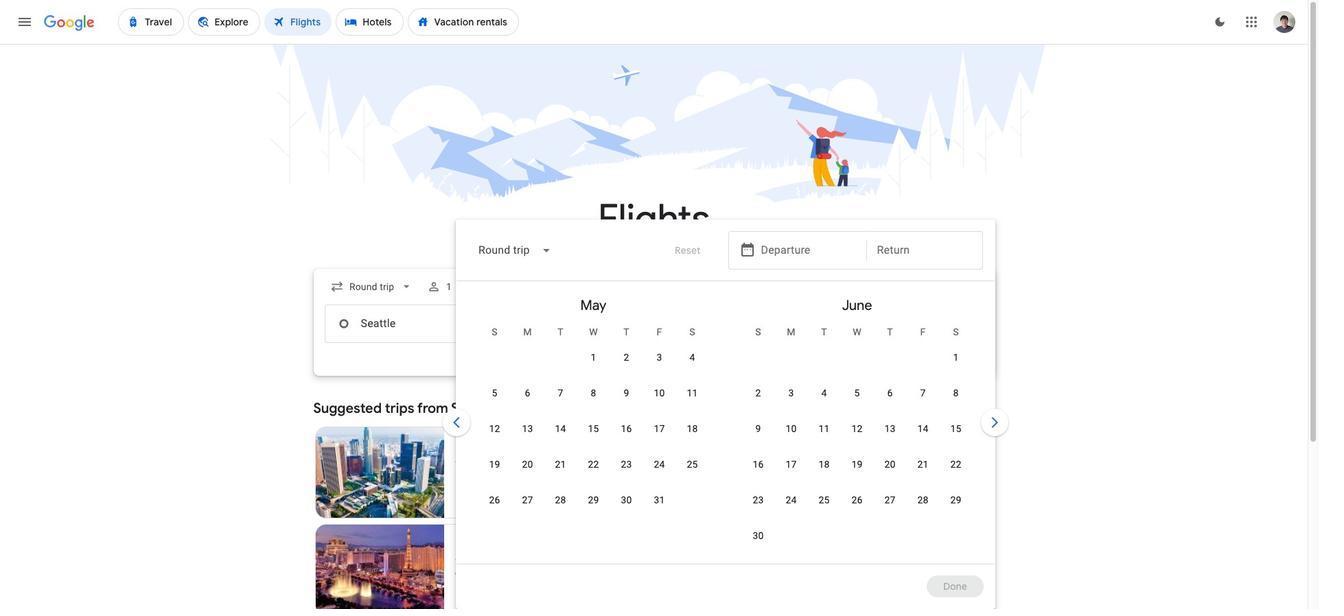 Task type: vqa. For each thing, say whether or not it's contained in the screenshot.
Search by voice icon
no



Task type: locate. For each thing, give the bounding box(es) containing it.
0 horizontal spatial 9
[[624, 388, 630, 399]]

w for june
[[853, 327, 862, 338]]

2 20 button from the left
[[874, 458, 907, 491]]

19
[[489, 460, 500, 471], [852, 460, 863, 471]]

0 vertical spatial 9
[[624, 388, 630, 399]]

2 5 from the left
[[855, 388, 860, 399]]

row containing 23
[[742, 488, 973, 527]]

las
[[456, 536, 473, 550]]

0 horizontal spatial w
[[590, 327, 598, 338]]

29 inside may row group
[[588, 495, 599, 506]]

1 horizontal spatial 2 button
[[742, 387, 775, 420]]

12
[[489, 424, 500, 435], [852, 424, 863, 435], [533, 468, 544, 479]]

1 horizontal spatial 15
[[588, 424, 599, 435]]

2 13 from the left
[[885, 424, 896, 435]]

28 button right mon, may 27 'element'
[[544, 494, 577, 527]]

16
[[621, 424, 632, 435], [753, 460, 764, 471]]

explore destinations button
[[869, 398, 995, 420]]

row containing 26
[[478, 488, 676, 527]]

t
[[558, 327, 564, 338], [624, 327, 630, 338], [822, 327, 828, 338], [888, 327, 894, 338]]

4 button inside may row group
[[676, 351, 709, 384]]

4 t from the left
[[888, 327, 894, 338]]

thu, may 2 element
[[624, 351, 630, 365]]

8 button
[[577, 387, 610, 420], [940, 387, 973, 420]]

m up mon, jun 3 element
[[787, 327, 796, 338]]

1 for 1 stop
[[472, 468, 478, 479]]

24 button up '31' on the bottom of the page
[[643, 458, 676, 491]]

0 vertical spatial 23
[[621, 460, 632, 471]]

12 button
[[478, 422, 511, 455], [841, 422, 874, 455]]

7 button up the fri, jun 14 element
[[907, 387, 940, 420]]

2 22 button from the left
[[940, 458, 973, 491]]

0 vertical spatial 24
[[654, 460, 665, 471]]

1 button up sat, jun 8 element on the bottom of page
[[940, 351, 973, 384]]

sun, may 26 element
[[489, 494, 500, 508]]

9 inside the june row group
[[756, 424, 761, 435]]

4 left wed, jun 5 element
[[822, 388, 827, 399]]

8 button up wed, may 15 element
[[577, 387, 610, 420]]

29 button left thu, may 30 element
[[577, 494, 610, 527]]

2 right wed, may 1 element
[[624, 352, 630, 363]]

vegas
[[475, 536, 506, 550]]

22 inside the june row group
[[951, 460, 962, 471]]

10 button up 'mon, jun 17' element
[[775, 422, 808, 455]]

1 26 from the left
[[489, 495, 500, 506]]

2 12 button from the left
[[841, 422, 874, 455]]

4
[[690, 352, 696, 363], [822, 388, 827, 399]]

2 8 from the left
[[954, 388, 959, 399]]

tue, may 21 element
[[555, 458, 566, 472]]

5 right tue, jun 4 element
[[855, 388, 860, 399]]

0 vertical spatial 11
[[687, 388, 698, 399]]

23 button up thu, may 30 element
[[610, 458, 643, 491]]

wed, jun 12 element
[[852, 422, 863, 436]]

14 button up fri, jun 21 element at the bottom right of page
[[907, 422, 940, 455]]

5 inside may row group
[[492, 388, 498, 399]]

2 button up thu, may 9 element at the left bottom
[[610, 351, 643, 384]]

w inside the june row group
[[853, 327, 862, 338]]

16 inside the june row group
[[753, 460, 764, 471]]

21 inside may row group
[[555, 460, 566, 471]]

destinations
[[922, 403, 979, 416]]

1 horizontal spatial 26
[[852, 495, 863, 506]]

26 for wed, jun 26 element
[[852, 495, 863, 506]]

1 m from the left
[[524, 327, 532, 338]]

4 inside may row group
[[690, 352, 696, 363]]

5 button
[[478, 387, 511, 420], [841, 387, 874, 420]]

12 inside the june row group
[[852, 424, 863, 435]]

sat, jun 1 element
[[954, 351, 959, 365]]

1 vertical spatial 24 button
[[775, 494, 808, 527]]

0 vertical spatial 30 button
[[610, 494, 643, 527]]

grid
[[462, 287, 990, 573]]

15 button up sat, jun 22 element
[[940, 422, 973, 455]]

21 button
[[544, 458, 577, 491], [907, 458, 940, 491]]

1 horizontal spatial 6
[[888, 388, 893, 399]]

26
[[489, 495, 500, 506], [852, 495, 863, 506]]

t up thu, jun 6 element in the bottom of the page
[[888, 327, 894, 338]]

0 horizontal spatial 12 button
[[478, 422, 511, 455]]

1 27 button from the left
[[511, 494, 544, 527]]

23 inside may row group
[[621, 460, 632, 471]]

2 26 from the left
[[852, 495, 863, 506]]

27 button right sun, may 26 element
[[511, 494, 544, 527]]

15 inside the june row group
[[951, 424, 962, 435]]

9 button inside the june row group
[[742, 422, 775, 455]]

w inside may row group
[[590, 327, 598, 338]]

f
[[657, 327, 663, 338], [921, 327, 926, 338]]

row containing 1
[[577, 339, 709, 384]]

1 inside suggested trips from seattle region
[[472, 468, 478, 479]]

22 left thu, may 23 element
[[588, 460, 599, 471]]

1 1 button from the left
[[577, 351, 610, 384]]

1 21 from the left
[[555, 460, 566, 471]]

3 button up "fri, may 10" element
[[643, 351, 676, 384]]

2 14 button from the left
[[907, 422, 940, 455]]

5
[[492, 388, 498, 399], [855, 388, 860, 399]]

16 button
[[610, 422, 643, 455], [742, 458, 775, 491]]

25 button
[[676, 458, 709, 491], [808, 494, 841, 527]]

4 button up 'tue, jun 11' element
[[808, 387, 841, 420]]

10 button up the fri, may 17 element at the bottom of the page
[[643, 387, 676, 420]]

17 for 'mon, jun 17' element
[[786, 460, 797, 471]]

29
[[588, 495, 599, 506], [951, 495, 962, 506]]

wed, may 8 element
[[591, 387, 597, 400]]

18 button
[[676, 422, 709, 455], [808, 458, 841, 491]]

1 vertical spatial apr
[[456, 552, 471, 563]]

1 inside the june row group
[[954, 352, 959, 363]]

1 13 from the left
[[522, 424, 533, 435]]

29 for sat, jun 29 element
[[951, 495, 962, 506]]

1 6 button from the left
[[511, 387, 544, 420]]

1 vertical spatial 30
[[753, 531, 764, 542]]

2 20 from the left
[[885, 460, 896, 471]]

7 inside the june row group
[[921, 388, 926, 399]]

6 button up "thu, jun 13" element
[[874, 387, 907, 420]]

0 horizontal spatial 21
[[555, 460, 566, 471]]

2 6 from the left
[[888, 388, 893, 399]]

1 horizontal spatial 25
[[819, 495, 830, 506]]

1 29 from the left
[[588, 495, 599, 506]]

14 button
[[544, 422, 577, 455], [907, 422, 940, 455]]

21 inside the june row group
[[918, 460, 929, 471]]

29 left $144
[[588, 495, 599, 506]]

1 horizontal spatial 8
[[954, 388, 959, 399]]

6 button
[[511, 387, 544, 420], [874, 387, 907, 420]]

0 horizontal spatial 20 button
[[511, 458, 544, 491]]

7 button inside the june row group
[[907, 387, 940, 420]]

8 button inside the june row group
[[940, 387, 973, 420]]

2 apr from the top
[[456, 552, 471, 563]]

28 button right 'thu, jun 27' element
[[907, 494, 940, 527]]

1 vertical spatial 25
[[819, 495, 830, 506]]

24 for fri, may 24 element
[[654, 460, 665, 471]]

t up thu, may 2 element
[[624, 327, 630, 338]]

11 right "fri, may 10" element
[[687, 388, 698, 399]]

1 horizontal spatial 23
[[753, 495, 764, 506]]

30
[[621, 495, 632, 506], [753, 531, 764, 542]]

tue, may 7 element
[[558, 387, 564, 400]]

22 for sat, jun 22 element
[[951, 460, 962, 471]]

2 for the sun, jun 2 element
[[756, 388, 761, 399]]

0 horizontal spatial 4
[[690, 352, 696, 363]]

27 for 'thu, jun 27' element
[[885, 495, 896, 506]]

15 for wed, may 15 element
[[588, 424, 599, 435]]

15 left hr
[[508, 468, 519, 479]]

30 inside the june row group
[[753, 531, 764, 542]]

mon, may 6 element
[[525, 387, 531, 400]]

0 horizontal spatial 21 button
[[544, 458, 577, 491]]

30 inside may row group
[[621, 495, 632, 506]]

5 button inside the june row group
[[841, 387, 874, 420]]

24 button left tue, jun 25 element
[[775, 494, 808, 527]]

m up mon, may 6 element
[[524, 327, 532, 338]]

t up tue, jun 4 element
[[822, 327, 828, 338]]

30 for thu, may 30 element
[[621, 495, 632, 506]]

18 inside the june row group
[[819, 460, 830, 471]]

1 horizontal spatial w
[[853, 327, 862, 338]]

1 vertical spatial 3 button
[[775, 387, 808, 420]]

s up the sat, may 4 element
[[690, 327, 696, 338]]

16 button up thu, may 23 element
[[610, 422, 643, 455]]

0 horizontal spatial 26 button
[[478, 494, 511, 527]]

1 horizontal spatial 27
[[885, 495, 896, 506]]

1 for wed, may 1 element
[[591, 352, 597, 363]]

4 inside the june row group
[[822, 388, 827, 399]]

18 left wed, jun 19 element
[[819, 460, 830, 471]]

sat, jun 15 element
[[951, 422, 962, 436]]

10 button
[[643, 387, 676, 420], [775, 422, 808, 455]]

25 inside the june row group
[[819, 495, 830, 506]]

f up "fri, may 3" element
[[657, 327, 663, 338]]

11 button
[[676, 387, 709, 420], [808, 422, 841, 455]]

$144
[[606, 498, 628, 510]]

1 stop
[[472, 468, 500, 479]]

wed, jun 26 element
[[852, 494, 863, 508]]

5 inside the june row group
[[855, 388, 860, 399]]

20
[[522, 460, 533, 471], [885, 460, 896, 471]]

suggested trips from seattle
[[314, 400, 495, 418]]

23 left the mon, jun 24 element
[[753, 495, 764, 506]]

13 button up thu, jun 20 element
[[874, 422, 907, 455]]

18 inside may row group
[[687, 424, 698, 435]]

10 left sat, may 11 element
[[654, 388, 665, 399]]

tue, jun 4 element
[[822, 387, 827, 400]]

3 button
[[643, 351, 676, 384], [775, 387, 808, 420]]

30 button
[[610, 494, 643, 527], [742, 530, 775, 563]]

1 horizontal spatial 20 button
[[874, 458, 907, 491]]

thu, jun 27 element
[[885, 494, 896, 508]]

24 button
[[643, 458, 676, 491], [775, 494, 808, 527]]

row down min
[[478, 488, 676, 527]]

1 19 button from the left
[[478, 458, 511, 491]]

2 19 from the left
[[852, 460, 863, 471]]

2 inside the june row group
[[756, 388, 761, 399]]

11 right mon, jun 10 element
[[819, 424, 830, 435]]

7 up the "explore destinations"
[[921, 388, 926, 399]]

2 horizontal spatial 15
[[951, 424, 962, 435]]

s up the sun, jun 2 element
[[756, 327, 762, 338]]

13 button
[[511, 422, 544, 455], [874, 422, 907, 455]]

16 left 'mon, jun 17' element
[[753, 460, 764, 471]]

7 right mon, may 6 element
[[558, 388, 564, 399]]

 image inside suggested trips from seattle region
[[512, 564, 515, 578]]

2
[[624, 352, 630, 363], [756, 388, 761, 399]]

sun, jun 23 element
[[753, 494, 764, 508]]

0 horizontal spatial 11
[[687, 388, 698, 399]]

las vegas
[[456, 536, 506, 550]]

1 vertical spatial 9 button
[[742, 422, 775, 455]]

15 inside may row group
[[588, 424, 599, 435]]

25 right fri, may 24 element
[[687, 460, 698, 471]]

2 14 from the left
[[918, 424, 929, 435]]

wed, jun 19 element
[[852, 458, 863, 472]]

15 inside suggested trips from seattle region
[[508, 468, 519, 479]]

8
[[591, 388, 597, 399], [954, 388, 959, 399]]

row containing 5
[[478, 381, 709, 420]]

18 for tue, jun 18 element
[[819, 460, 830, 471]]

10 inside the june row group
[[786, 424, 797, 435]]

4 button inside the june row group
[[808, 387, 841, 420]]

row up "fri, may 10" element
[[577, 339, 709, 384]]

1 28 from the left
[[555, 495, 566, 506]]

20 inside the june row group
[[885, 460, 896, 471]]

0 horizontal spatial 9 button
[[610, 387, 643, 420]]

t up tue, may 7 'element' at bottom left
[[558, 327, 564, 338]]

24 inside may row group
[[654, 460, 665, 471]]

10 inside may row group
[[654, 388, 665, 399]]

1 departure text field from the top
[[761, 232, 856, 269]]

1 vertical spatial 16
[[753, 460, 764, 471]]

mon, jun 3 element
[[789, 387, 794, 400]]

2 7 from the left
[[921, 388, 926, 399]]

28 inside may row group
[[555, 495, 566, 506]]

1 horizontal spatial 27 button
[[874, 494, 907, 527]]

9 for thu, may 9 element at the left bottom
[[624, 388, 630, 399]]

8 inside the june row group
[[954, 388, 959, 399]]

11 button up sat, may 18 element
[[676, 387, 709, 420]]

1 vertical spatial 11 button
[[808, 422, 841, 455]]

0 horizontal spatial 14
[[555, 424, 566, 435]]

s
[[492, 327, 498, 338], [690, 327, 696, 338], [756, 327, 762, 338], [954, 327, 959, 338]]

12 left "thu, jun 13" element
[[852, 424, 863, 435]]

2 horizontal spatial 12
[[852, 424, 863, 435]]

5 button inside may row group
[[478, 387, 511, 420]]

1 horizontal spatial m
[[787, 327, 796, 338]]

1 button
[[422, 271, 477, 304]]

1 26 button from the left
[[478, 494, 511, 527]]

2 w from the left
[[853, 327, 862, 338]]

3 s from the left
[[756, 327, 762, 338]]

4 for tue, jun 4 element
[[822, 388, 827, 399]]

25 inside may row group
[[687, 460, 698, 471]]

22 inside may row group
[[588, 460, 599, 471]]

25
[[687, 460, 698, 471], [819, 495, 830, 506]]

6 inside the june row group
[[888, 388, 893, 399]]

sat, may 25 element
[[687, 458, 698, 472]]

26 inside may row group
[[489, 495, 500, 506]]

10
[[654, 388, 665, 399], [786, 424, 797, 435]]

1
[[446, 282, 452, 293], [591, 352, 597, 363], [954, 352, 959, 363], [472, 468, 478, 479]]

26 down stop
[[489, 495, 500, 506]]

1 vertical spatial 23
[[753, 495, 764, 506]]

2 8 button from the left
[[940, 387, 973, 420]]

26 button right tue, jun 25 element
[[841, 494, 874, 527]]

0 vertical spatial 4 button
[[676, 351, 709, 384]]

17 inside the june row group
[[786, 460, 797, 471]]

11 inside the june row group
[[819, 424, 830, 435]]

3 inside the june row group
[[789, 388, 794, 399]]

0 horizontal spatial m
[[524, 327, 532, 338]]

12 inside may row group
[[489, 424, 500, 435]]

17 inside may row group
[[654, 424, 665, 435]]

row containing 12
[[478, 416, 709, 455]]

2 29 button from the left
[[940, 494, 973, 527]]

1 horizontal spatial 9
[[756, 424, 761, 435]]

1 vertical spatial 11
[[819, 424, 830, 435]]

29 for 'wed, may 29' 'element'
[[588, 495, 599, 506]]

6 button up mon, may 13 element in the left of the page
[[511, 387, 544, 420]]

0 horizontal spatial 29 button
[[577, 494, 610, 527]]

2 28 from the left
[[918, 495, 929, 506]]

row up wed, may 22 element
[[478, 416, 709, 455]]

1 20 button from the left
[[511, 458, 544, 491]]

17 button up fri, may 24 element
[[643, 422, 676, 455]]

24 left tue, jun 25 element
[[786, 495, 797, 506]]

23 button up the sun, jun 30 element
[[742, 494, 775, 527]]

fri, may 24 element
[[654, 458, 665, 472]]

1 horizontal spatial 1 button
[[940, 351, 973, 384]]

1 w from the left
[[590, 327, 598, 338]]

30 down sun, jun 23 element
[[753, 531, 764, 542]]

1 vertical spatial 18
[[819, 460, 830, 471]]

13 left tue, may 14 element
[[522, 424, 533, 435]]

1 5 button from the left
[[478, 387, 511, 420]]

fri, jun 21 element
[[918, 458, 929, 472]]

9 left "fri, may 10" element
[[624, 388, 630, 399]]

22 for wed, may 22 element
[[588, 460, 599, 471]]

0 horizontal spatial 13
[[522, 424, 533, 435]]

20 left min
[[522, 460, 533, 471]]

1 vertical spatial departure text field
[[761, 306, 856, 343]]

23 button
[[610, 458, 643, 491], [742, 494, 775, 527]]

22 button up sat, jun 29 element
[[940, 458, 973, 491]]

1 20 from the left
[[522, 460, 533, 471]]

1 f from the left
[[657, 327, 663, 338]]

19 inside the june row group
[[852, 460, 863, 471]]

0 vertical spatial 24 button
[[643, 458, 676, 491]]

18 button up sat, may 25 "element"
[[676, 422, 709, 455]]

11
[[687, 388, 698, 399], [819, 424, 830, 435]]

1 vertical spatial 4
[[822, 388, 827, 399]]

8 inside may row group
[[591, 388, 597, 399]]

1 horizontal spatial 19
[[852, 460, 863, 471]]

 image
[[512, 564, 515, 578]]

fri, jun 28 element
[[918, 494, 929, 508]]

4 button
[[676, 351, 709, 384], [808, 387, 841, 420]]

1 horizontal spatial 19 button
[[841, 458, 874, 491]]

2 5 button from the left
[[841, 387, 874, 420]]

1 7 from the left
[[558, 388, 564, 399]]

1 15 button from the left
[[577, 422, 610, 455]]

19 inside may row group
[[489, 460, 500, 471]]

row up wed, jun 12 element
[[742, 381, 973, 420]]

Departure text field
[[761, 232, 856, 269], [761, 306, 856, 343]]

10 left 'tue, jun 11' element
[[786, 424, 797, 435]]

27
[[522, 495, 533, 506], [885, 495, 896, 506]]

26 inside the june row group
[[852, 495, 863, 506]]

2 21 button from the left
[[907, 458, 940, 491]]

1 horizontal spatial 28 button
[[907, 494, 940, 527]]

1 13 button from the left
[[511, 422, 544, 455]]

21 button up 'tue, may 28' element
[[544, 458, 577, 491]]

1 29 button from the left
[[577, 494, 610, 527]]

1 horizontal spatial 5 button
[[841, 387, 874, 420]]

144 US dollars text field
[[606, 498, 628, 510]]

apr for los angeles
[[456, 454, 471, 465]]

f inside the june row group
[[921, 327, 926, 338]]

1 inside popup button
[[446, 282, 452, 293]]

20 button up mon, may 27 'element'
[[511, 458, 544, 491]]

29 button
[[577, 494, 610, 527], [940, 494, 973, 527]]

0 vertical spatial 3 button
[[643, 351, 676, 384]]

fri, may 31 element
[[654, 494, 665, 508]]

28 button
[[544, 494, 577, 527], [907, 494, 940, 527]]

1 horizontal spatial 4
[[822, 388, 827, 399]]

2 7 button from the left
[[907, 387, 940, 420]]

1 horizontal spatial 23 button
[[742, 494, 775, 527]]

thu, may 9 element
[[624, 387, 630, 400]]

2 inside may row group
[[624, 352, 630, 363]]

2 m from the left
[[787, 327, 796, 338]]

1 horizontal spatial 18
[[819, 460, 830, 471]]

0 vertical spatial 17 button
[[643, 422, 676, 455]]

f up 'fri, jun 7' element
[[921, 327, 926, 338]]

27 down hr
[[522, 495, 533, 506]]

17
[[654, 424, 665, 435], [786, 460, 797, 471]]

1 27 from the left
[[522, 495, 533, 506]]

6
[[525, 388, 531, 399], [888, 388, 893, 399]]

0 horizontal spatial 10
[[654, 388, 665, 399]]

0 horizontal spatial 13 button
[[511, 422, 544, 455]]

1 6 from the left
[[525, 388, 531, 399]]

row up 'wed, may 29' 'element'
[[478, 452, 709, 491]]

sun, jun 16 element
[[753, 458, 764, 472]]

0 horizontal spatial 27
[[522, 495, 533, 506]]

m inside row group
[[524, 327, 532, 338]]

1 button up wed, may 8 element
[[577, 351, 610, 384]]

w
[[590, 327, 598, 338], [853, 327, 862, 338]]

sun, may 5 element
[[492, 387, 498, 400]]

2 21 from the left
[[918, 460, 929, 471]]

15 right tue, may 14 element
[[588, 424, 599, 435]]

1 s from the left
[[492, 327, 498, 338]]

apr
[[456, 454, 471, 465], [456, 552, 471, 563]]

23 inside the june row group
[[753, 495, 764, 506]]

3 left tue, jun 4 element
[[789, 388, 794, 399]]

1 21 button from the left
[[544, 458, 577, 491]]

0 vertical spatial 16
[[621, 424, 632, 435]]

5 button up wed, jun 12 element
[[841, 387, 874, 420]]

3 right thu, may 2 element
[[657, 352, 663, 363]]

6 inside may row group
[[525, 388, 531, 399]]

9 button
[[610, 387, 643, 420], [742, 422, 775, 455]]

0 horizontal spatial 29
[[588, 495, 599, 506]]

w down 'june'
[[853, 327, 862, 338]]

15 down "destinations"
[[951, 424, 962, 435]]

18 for sat, may 18 element
[[687, 424, 698, 435]]

0 horizontal spatial 14 button
[[544, 422, 577, 455]]

4 button up sat, may 11 element
[[676, 351, 709, 384]]

9
[[624, 388, 630, 399], [756, 424, 761, 435]]

1 19 from the left
[[489, 460, 500, 471]]

13 inside the june row group
[[885, 424, 896, 435]]

s up sat, jun 1 element
[[954, 327, 959, 338]]

15 button
[[577, 422, 610, 455], [940, 422, 973, 455]]

14 down the "explore destinations"
[[918, 424, 929, 435]]

1 horizontal spatial 10 button
[[775, 422, 808, 455]]

27 inside the june row group
[[885, 495, 896, 506]]

0 vertical spatial 25 button
[[676, 458, 709, 491]]

thu, may 23 element
[[621, 458, 632, 472]]

18
[[687, 424, 698, 435], [819, 460, 830, 471]]

1 8 button from the left
[[577, 387, 610, 420]]

27 left fri, jun 28 element
[[885, 495, 896, 506]]

20 button
[[511, 458, 544, 491], [874, 458, 907, 491]]

los
[[456, 439, 473, 453]]

1 vertical spatial 2 button
[[742, 387, 775, 420]]

None text field
[[325, 305, 518, 343]]

1 vertical spatial 17 button
[[775, 458, 808, 491]]

15 for 15 hr 12 min
[[508, 468, 519, 479]]

24
[[654, 460, 665, 471], [786, 495, 797, 506]]

0 vertical spatial 10 button
[[643, 387, 676, 420]]

19 button
[[478, 458, 511, 491], [841, 458, 874, 491]]

main menu image
[[16, 14, 33, 30]]

m
[[524, 327, 532, 338], [787, 327, 796, 338]]

29 right fri, jun 28 element
[[951, 495, 962, 506]]

m inside the june row group
[[787, 327, 796, 338]]

0 vertical spatial 16 button
[[610, 422, 643, 455]]

1 horizontal spatial 3
[[789, 388, 794, 399]]

1 horizontal spatial 21
[[918, 460, 929, 471]]

f inside may row group
[[657, 327, 663, 338]]

1 horizontal spatial 10
[[786, 424, 797, 435]]

27 button
[[511, 494, 544, 527], [874, 494, 907, 527]]

0 horizontal spatial 7
[[558, 388, 564, 399]]

5 for sun, may 5 element
[[492, 388, 498, 399]]

2 f from the left
[[921, 327, 926, 338]]

22 button
[[577, 458, 610, 491], [940, 458, 973, 491]]

13
[[522, 424, 533, 435], [885, 424, 896, 435]]

sat, jun 29 element
[[951, 494, 962, 508]]

1 horizontal spatial 22 button
[[940, 458, 973, 491]]

28 for fri, jun 28 element
[[918, 495, 929, 506]]

apr down los
[[456, 454, 471, 465]]

3
[[657, 352, 663, 363], [789, 388, 794, 399]]

grid containing may
[[462, 287, 990, 573]]

1 inside may row group
[[591, 352, 597, 363]]

0 vertical spatial 9 button
[[610, 387, 643, 420]]

1 5 from the left
[[492, 388, 498, 399]]

0 horizontal spatial 19 button
[[478, 458, 511, 491]]

0 horizontal spatial 8
[[591, 388, 597, 399]]

16 inside may row group
[[621, 424, 632, 435]]

21 button up fri, jun 28 element
[[907, 458, 940, 491]]

26 button
[[478, 494, 511, 527], [841, 494, 874, 527]]

0 horizontal spatial 8 button
[[577, 387, 610, 420]]

22
[[588, 460, 599, 471], [951, 460, 962, 471]]

0 horizontal spatial 27 button
[[511, 494, 544, 527]]

27 inside may row group
[[522, 495, 533, 506]]

6 right sun, may 5 element
[[525, 388, 531, 399]]

row
[[577, 339, 709, 384], [478, 381, 709, 420], [742, 381, 973, 420], [478, 416, 709, 455], [742, 416, 973, 455], [478, 452, 709, 491], [742, 452, 973, 491], [478, 488, 676, 527], [742, 488, 973, 527]]

0 horizontal spatial 3
[[657, 352, 663, 363]]

1 horizontal spatial 7 button
[[907, 387, 940, 420]]

25 right the mon, jun 24 element
[[819, 495, 830, 506]]

7
[[558, 388, 564, 399], [921, 388, 926, 399]]

13 down explore on the bottom of the page
[[885, 424, 896, 435]]

9 inside may row group
[[624, 388, 630, 399]]

0 horizontal spatial 5
[[492, 388, 498, 399]]

None field
[[467, 234, 563, 267], [325, 275, 419, 299], [467, 234, 563, 267], [325, 275, 419, 299]]

28 inside the june row group
[[918, 495, 929, 506]]

7 button inside may row group
[[544, 387, 577, 420]]

16 button up sun, jun 23 element
[[742, 458, 775, 491]]

0 vertical spatial 2
[[624, 352, 630, 363]]

apr for las vegas
[[456, 552, 471, 563]]

apr 15 – 23
[[456, 454, 506, 465]]

17 left tue, jun 18 element
[[786, 460, 797, 471]]

14 inside the june row group
[[918, 424, 929, 435]]

1 12 button from the left
[[478, 422, 511, 455]]

13 inside may row group
[[522, 424, 533, 435]]

1 horizontal spatial 8 button
[[940, 387, 973, 420]]

2 29 from the left
[[951, 495, 962, 506]]

2 left mon, jun 3 element
[[756, 388, 761, 399]]

7 inside may row group
[[558, 388, 564, 399]]

10 for "fri, may 10" element
[[654, 388, 665, 399]]

3 inside may row group
[[657, 352, 663, 363]]

21 right thu, jun 20 element
[[918, 460, 929, 471]]

11 button up tue, jun 18 element
[[808, 422, 841, 455]]

26 right tue, jun 25 element
[[852, 495, 863, 506]]

1 22 from the left
[[588, 460, 599, 471]]

29 inside the june row group
[[951, 495, 962, 506]]

0 vertical spatial 3
[[657, 352, 663, 363]]

30 for the sun, jun 30 element
[[753, 531, 764, 542]]

june
[[842, 297, 873, 315]]

min
[[546, 468, 563, 479]]

w up wed, may 1 element
[[590, 327, 598, 338]]

1 14 from the left
[[555, 424, 566, 435]]

tue, jun 25 element
[[819, 494, 830, 508]]

0 horizontal spatial 7 button
[[544, 387, 577, 420]]

23
[[621, 460, 632, 471], [753, 495, 764, 506]]

11 inside may row group
[[687, 388, 698, 399]]

28 for 'tue, may 28' element
[[555, 495, 566, 506]]

0 horizontal spatial 16 button
[[610, 422, 643, 455]]

1 horizontal spatial 15 button
[[940, 422, 973, 455]]

5 button up sun, may 12 "element"
[[478, 387, 511, 420]]

1 7 button from the left
[[544, 387, 577, 420]]

17 button
[[643, 422, 676, 455], [775, 458, 808, 491]]

16 for thu, may 16 element
[[621, 424, 632, 435]]

20 inside may row group
[[522, 460, 533, 471]]

0 horizontal spatial 12
[[489, 424, 500, 435]]

0 horizontal spatial 26
[[489, 495, 500, 506]]

9 for sun, jun 9 element
[[756, 424, 761, 435]]

0 vertical spatial 23 button
[[610, 458, 643, 491]]

27 for mon, may 27 'element'
[[522, 495, 533, 506]]

14
[[555, 424, 566, 435], [918, 424, 929, 435]]

0 vertical spatial 2 button
[[610, 351, 643, 384]]

5 up seattle
[[492, 388, 498, 399]]

12 inside suggested trips from seattle region
[[533, 468, 544, 479]]

mon, may 13 element
[[522, 422, 533, 436]]

29 button right fri, jun 28 element
[[940, 494, 973, 527]]

13 button up mon, may 20 element
[[511, 422, 544, 455]]

14 button up tue, may 21 element
[[544, 422, 577, 455]]

7 button
[[544, 387, 577, 420], [907, 387, 940, 420]]

24 inside the june row group
[[786, 495, 797, 506]]

2 button
[[610, 351, 643, 384], [742, 387, 775, 420]]

26 for sun, may 26 element
[[489, 495, 500, 506]]

1 8 from the left
[[591, 388, 597, 399]]

2 27 from the left
[[885, 495, 896, 506]]

1 button
[[577, 351, 610, 384], [940, 351, 973, 384]]

2 26 button from the left
[[841, 494, 874, 527]]

2 22 from the left
[[951, 460, 962, 471]]

14 inside may row group
[[555, 424, 566, 435]]

20 button up 'thu, jun 27' element
[[874, 458, 907, 491]]

1 apr from the top
[[456, 454, 471, 465]]

8 up "destinations"
[[954, 388, 959, 399]]

12 up the angeles
[[489, 424, 500, 435]]

0 horizontal spatial 24 button
[[643, 458, 676, 491]]

4 s from the left
[[954, 327, 959, 338]]

15
[[588, 424, 599, 435], [951, 424, 962, 435], [508, 468, 519, 479]]

28
[[555, 495, 566, 506], [918, 495, 929, 506]]

21
[[555, 460, 566, 471], [918, 460, 929, 471]]



Task type: describe. For each thing, give the bounding box(es) containing it.
7 for 'fri, jun 7' element
[[921, 388, 926, 399]]

3 for "fri, may 3" element
[[657, 352, 663, 363]]

wed, may 15 element
[[588, 422, 599, 436]]

2 1 button from the left
[[940, 351, 973, 384]]

sun, may 12 element
[[489, 422, 500, 436]]

sun, jun 2 element
[[756, 387, 761, 400]]

1 vertical spatial 10 button
[[775, 422, 808, 455]]

13 for mon, may 13 element in the left of the page
[[522, 424, 533, 435]]

angeles
[[476, 439, 517, 453]]

thu, may 16 element
[[621, 422, 632, 436]]

mon, may 27 element
[[522, 494, 533, 508]]

w for may
[[590, 327, 598, 338]]

21 for tue, may 21 element
[[555, 460, 566, 471]]

fri, may 10 element
[[654, 387, 665, 400]]

8 for sat, jun 8 element on the bottom of page
[[954, 388, 959, 399]]

may row group
[[462, 287, 726, 559]]

thu, may 30 element
[[621, 494, 632, 508]]

sat, may 4 element
[[690, 351, 696, 365]]

thu, jun 6 element
[[888, 387, 893, 400]]

12 for sun, may 12 "element"
[[489, 424, 500, 435]]

row containing 9
[[742, 416, 973, 455]]

6 for mon, may 6 element
[[525, 388, 531, 399]]

11 for sat, may 11 element
[[687, 388, 698, 399]]

thu, jun 13 element
[[885, 422, 896, 436]]

sat, may 18 element
[[687, 422, 698, 436]]

2 departure text field from the top
[[761, 306, 856, 343]]

1 t from the left
[[558, 327, 564, 338]]

1 horizontal spatial 25 button
[[808, 494, 841, 527]]

3 t from the left
[[822, 327, 828, 338]]

1 for sat, jun 1 element
[[954, 352, 959, 363]]

row containing 2
[[742, 381, 973, 420]]

23 for sun, jun 23 element
[[753, 495, 764, 506]]

15 hr 12 min
[[508, 468, 563, 479]]

31
[[654, 495, 665, 506]]

21 for fri, jun 21 element at the bottom right of page
[[918, 460, 929, 471]]

sat, jun 22 element
[[951, 458, 962, 472]]

20 – 26
[[473, 552, 506, 563]]

3 for mon, jun 3 element
[[789, 388, 794, 399]]

explore destinations
[[886, 403, 979, 416]]

hr
[[521, 468, 530, 479]]

grid inside flight search box
[[462, 287, 990, 573]]

Return text field
[[878, 232, 972, 269]]

15 – 23
[[473, 454, 506, 465]]

9 button inside may row group
[[610, 387, 643, 420]]

25 for tue, jun 25 element
[[819, 495, 830, 506]]

2 28 button from the left
[[907, 494, 940, 527]]

trips
[[385, 400, 415, 418]]

wed, may 29 element
[[588, 494, 599, 508]]

1 horizontal spatial 17 button
[[775, 458, 808, 491]]

29 button inside may row group
[[577, 494, 610, 527]]

none text field inside flight search box
[[325, 305, 518, 343]]

2 t from the left
[[624, 327, 630, 338]]

23 for thu, may 23 element
[[621, 460, 632, 471]]

f for may
[[657, 327, 663, 338]]

tue, may 14 element
[[555, 422, 566, 436]]

12 for wed, jun 12 element
[[852, 424, 863, 435]]

2 19 button from the left
[[841, 458, 874, 491]]

row containing 19
[[478, 452, 709, 491]]

16 for sun, jun 16 element
[[753, 460, 764, 471]]

1 vertical spatial 23 button
[[742, 494, 775, 527]]

0 horizontal spatial 3 button
[[643, 351, 676, 384]]

17 for the fri, may 17 element at the bottom of the page
[[654, 424, 665, 435]]

mon, jun 24 element
[[786, 494, 797, 508]]

0 vertical spatial 18 button
[[676, 422, 709, 455]]

thu, jun 20 element
[[885, 458, 896, 472]]

sat, jun 8 element
[[954, 387, 959, 400]]

explore
[[886, 403, 920, 416]]

2 13 button from the left
[[874, 422, 907, 455]]

mon, jun 17 element
[[786, 458, 797, 472]]

tue, jun 18 element
[[819, 458, 830, 472]]

Flight search field
[[303, 220, 1011, 610]]

14 for tue, may 14 element
[[555, 424, 566, 435]]

21 button inside may row group
[[544, 458, 577, 491]]

fri, may 3 element
[[657, 351, 663, 365]]

14 for the fri, jun 14 element
[[918, 424, 929, 435]]

20 for mon, may 20 element
[[522, 460, 533, 471]]

mon, jun 10 element
[[786, 422, 797, 436]]

2 s from the left
[[690, 327, 696, 338]]

apr 20 – 26
[[456, 552, 506, 563]]

june row group
[[726, 287, 990, 563]]

m for may
[[524, 327, 532, 338]]

flights
[[598, 195, 710, 244]]

wed, may 22 element
[[588, 458, 599, 472]]

sun, may 19 element
[[489, 458, 500, 472]]

13 for "thu, jun 13" element
[[885, 424, 896, 435]]

0 horizontal spatial 10 button
[[643, 387, 676, 420]]

stop
[[480, 468, 500, 479]]

f for june
[[921, 327, 926, 338]]

from
[[417, 400, 448, 418]]

2 6 button from the left
[[874, 387, 907, 420]]

21 button inside the june row group
[[907, 458, 940, 491]]

29 button inside the june row group
[[940, 494, 973, 527]]

sun, jun 9 element
[[756, 422, 761, 436]]

31 button
[[643, 494, 676, 527]]

los angeles
[[456, 439, 517, 453]]

change appearance image
[[1204, 5, 1237, 38]]

mon, may 20 element
[[522, 458, 533, 472]]

Return text field
[[878, 306, 972, 343]]

8 for wed, may 8 element
[[591, 388, 597, 399]]

fri, jun 14 element
[[918, 422, 929, 436]]

wed, may 1 element
[[591, 351, 597, 365]]

0 horizontal spatial 30 button
[[610, 494, 643, 527]]

wed, jun 5 element
[[855, 387, 860, 400]]

11 for 'tue, jun 11' element
[[819, 424, 830, 435]]

6 for thu, jun 6 element in the bottom of the page
[[888, 388, 893, 399]]

tue, may 28 element
[[555, 494, 566, 508]]

seattle
[[451, 400, 495, 418]]

1 28 button from the left
[[544, 494, 577, 527]]

fri, may 17 element
[[654, 422, 665, 436]]

1 22 button from the left
[[577, 458, 610, 491]]

0 horizontal spatial 11 button
[[676, 387, 709, 420]]

suggested trips from seattle region
[[314, 393, 995, 610]]

24 for the mon, jun 24 element
[[786, 495, 797, 506]]

suggested
[[314, 400, 382, 418]]

1 14 button from the left
[[544, 422, 577, 455]]

previous image
[[440, 407, 473, 440]]

0 horizontal spatial 17 button
[[643, 422, 676, 455]]

sat, may 11 element
[[687, 387, 698, 400]]

fri, jun 7 element
[[921, 387, 926, 400]]

may
[[581, 297, 607, 315]]

19 for sun, may 19 element
[[489, 460, 500, 471]]

2 15 button from the left
[[940, 422, 973, 455]]

15 for sat, jun 15 element
[[951, 424, 962, 435]]

next image
[[979, 407, 1011, 440]]

4 for the sat, may 4 element
[[690, 352, 696, 363]]

10 for mon, jun 10 element
[[786, 424, 797, 435]]

m for june
[[787, 327, 796, 338]]

7 for tue, may 7 'element' at bottom left
[[558, 388, 564, 399]]

tue, jun 11 element
[[819, 422, 830, 436]]

1 horizontal spatial 18 button
[[808, 458, 841, 491]]

25 for sat, may 25 "element"
[[687, 460, 698, 471]]

row containing 16
[[742, 452, 973, 491]]

5 for wed, jun 5 element
[[855, 388, 860, 399]]

19 for wed, jun 19 element
[[852, 460, 863, 471]]

1 horizontal spatial 30 button
[[742, 530, 775, 563]]

1 horizontal spatial 16 button
[[742, 458, 775, 491]]

sun, jun 30 element
[[753, 530, 764, 543]]

2 for thu, may 2 element
[[624, 352, 630, 363]]

2 27 button from the left
[[874, 494, 907, 527]]

20 for thu, jun 20 element
[[885, 460, 896, 471]]



